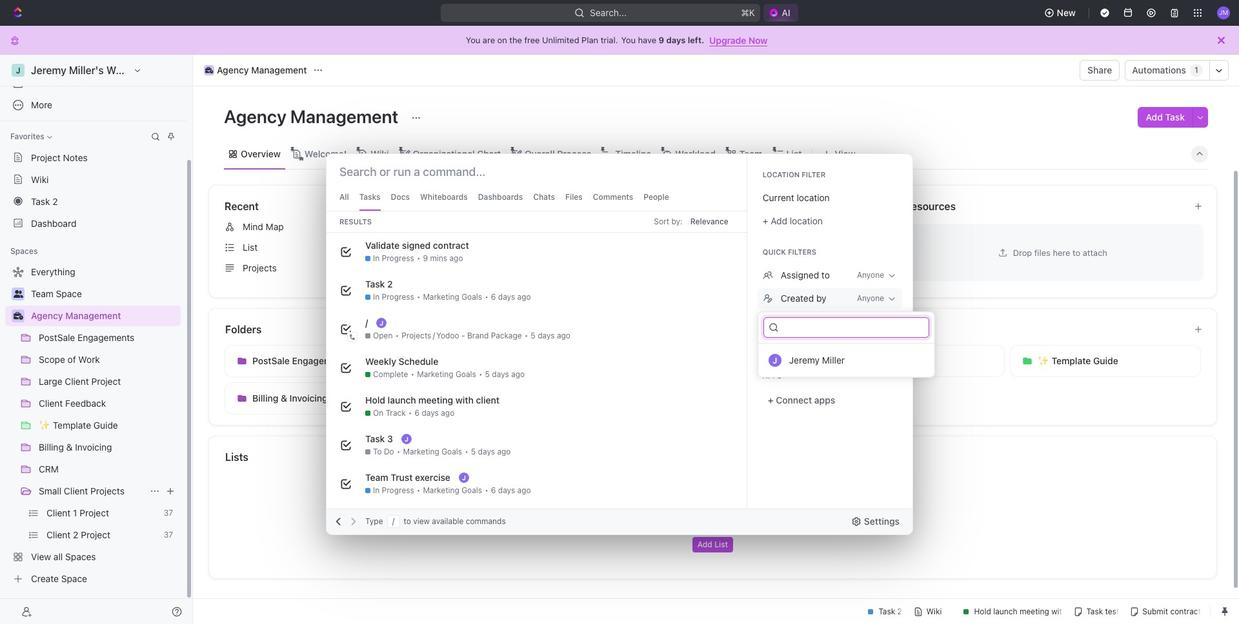 Task type: locate. For each thing, give the bounding box(es) containing it.
6 up commands
[[491, 486, 496, 496]]

0 horizontal spatial on
[[373, 409, 384, 418]]

1 horizontal spatial client
[[841, 356, 866, 367]]

1 vertical spatial on
[[373, 409, 384, 418]]

xqnvl image
[[763, 270, 773, 281], [763, 294, 773, 304], [763, 317, 773, 327]]

quick filters
[[763, 248, 817, 256]]

no lists icon. image
[[687, 468, 739, 520]]

j up open
[[380, 320, 384, 327]]

automations
[[1132, 65, 1186, 76]]

in for ‎task
[[373, 292, 380, 302]]

6 up 'package'
[[491, 292, 496, 302]]

1 vertical spatial anyone
[[857, 294, 884, 303]]

2 see all from the left
[[819, 201, 843, 211]]

project notes link
[[5, 147, 181, 168]]

with
[[456, 395, 474, 406]]

upgrade now link
[[710, 35, 768, 46]]

billing & invoicing
[[252, 393, 328, 404]]

in up type on the bottom left
[[373, 486, 380, 496]]

1 horizontal spatial see all button
[[814, 199, 849, 214]]

all right current location
[[835, 201, 843, 211]]

/ up weekly
[[365, 318, 368, 329]]

postsale engagements button
[[225, 345, 416, 378]]

progress for signed
[[382, 254, 414, 263]]

0 horizontal spatial task
[[365, 434, 385, 445]]

0 vertical spatial list
[[787, 148, 802, 159]]

1 horizontal spatial ‎task
[[365, 279, 385, 290]]

attach
[[1083, 248, 1108, 258]]

2 in from the top
[[373, 292, 380, 302]]

tree
[[5, 262, 181, 590]]

/ right type on the bottom left
[[392, 517, 395, 527]]

0 horizontal spatial team
[[365, 473, 388, 483]]

sort
[[654, 217, 669, 227]]

0 horizontal spatial add
[[698, 540, 713, 550]]

tasks
[[359, 192, 381, 202]]

1 vertical spatial in
[[373, 292, 380, 302]]

0 horizontal spatial projects
[[90, 486, 125, 497]]

1 see all button from the left
[[492, 199, 527, 214]]

✨ template guide button
[[1010, 345, 1201, 378]]

2 in progress from the top
[[373, 292, 414, 302]]

‎task for validate signed contract
[[365, 279, 385, 290]]

0 horizontal spatial list
[[243, 242, 258, 253]]

task left 3
[[365, 434, 385, 445]]

team left "trust"
[[365, 473, 388, 483]]

organizational chart
[[413, 148, 501, 159]]

1 see from the left
[[497, 201, 511, 211]]

see
[[497, 201, 511, 211], [819, 201, 833, 211]]

2 vertical spatial 5 days ago
[[471, 447, 511, 457]]

chats
[[533, 192, 555, 202]]

in progress down validate
[[373, 254, 414, 263]]

0 horizontal spatial wiki link
[[5, 169, 181, 190]]

you left are
[[466, 35, 480, 45]]

list up "location filter"
[[787, 148, 802, 159]]

xqnvl image up jkkwz image
[[763, 317, 773, 327]]

0 vertical spatial 9
[[659, 35, 664, 45]]

2 see from the left
[[819, 201, 833, 211]]

1 vertical spatial 5
[[485, 370, 490, 380]]

‎task 2 down validate
[[365, 279, 393, 290]]

1 anyone from the top
[[857, 270, 884, 280]]

xqnvl image for assigned
[[763, 270, 773, 281]]

0 vertical spatial progress
[[382, 254, 414, 263]]

‎task inside ‎task 2 "link"
[[31, 196, 50, 207]]

days down work
[[492, 370, 509, 380]]

2 vertical spatial /
[[392, 517, 395, 527]]

client
[[476, 395, 500, 406]]

trial.
[[601, 35, 618, 45]]

days left left.
[[667, 35, 686, 45]]

new
[[1057, 7, 1076, 18]]

location inside current location button
[[797, 192, 830, 203]]

docs
[[391, 192, 410, 202], [564, 201, 589, 212]]

see all for recent
[[497, 201, 522, 211]]

overview
[[241, 148, 281, 159]]

goals up brand on the left of page
[[462, 292, 482, 302]]

1 vertical spatial in progress
[[373, 292, 414, 302]]

2 horizontal spatial 5
[[531, 331, 536, 341]]

the
[[509, 35, 522, 45]]

1 vertical spatial task
[[365, 434, 385, 445]]

list link
[[784, 145, 802, 163], [219, 238, 532, 258]]

9 right have
[[659, 35, 664, 45]]

to left do at bottom left
[[373, 447, 382, 457]]

postsale engagements
[[252, 356, 351, 367]]

are
[[483, 35, 495, 45]]

wiki down project
[[31, 174, 49, 185]]

2 down validate
[[387, 279, 393, 290]]

1 horizontal spatial on
[[497, 35, 507, 45]]

created by
[[781, 293, 827, 304]]

2 for validate signed contract
[[387, 279, 393, 290]]

‎task 2 up dashboard
[[31, 196, 58, 207]]

jeremy miller, , element right 3
[[401, 434, 412, 445]]

1 all from the left
[[513, 201, 522, 211]]

see all button for docs
[[814, 199, 849, 214]]

2 xqnvl image from the top
[[763, 294, 773, 304]]

goals up commands
[[462, 486, 482, 496]]

free
[[524, 35, 540, 45]]

see left chats
[[497, 201, 511, 211]]

0 horizontal spatial 2
[[52, 196, 58, 207]]

location down filter
[[797, 192, 830, 203]]

1 horizontal spatial wiki link
[[368, 145, 389, 163]]

on right are
[[497, 35, 507, 45]]

agency right business time icon
[[217, 65, 249, 76]]

list link up "location filter"
[[784, 145, 802, 163]]

projects down mind map
[[243, 263, 277, 274]]

2 vertical spatial xqnvl image
[[763, 317, 773, 327]]

marketing
[[423, 292, 459, 302], [417, 370, 453, 380], [403, 447, 439, 457], [423, 486, 459, 496]]

brand
[[467, 331, 489, 341]]

current
[[763, 192, 794, 203]]

to do
[[373, 447, 394, 457]]

None field
[[763, 318, 930, 338]]

0 horizontal spatial see all
[[497, 201, 522, 211]]

0 vertical spatial location
[[797, 192, 830, 203]]

1 vertical spatial 5 days ago
[[485, 370, 525, 380]]

tree containing agency management
[[5, 262, 181, 590]]

‎task 2 inside ‎task 2 "link"
[[31, 196, 58, 207]]

1 vertical spatial list link
[[219, 238, 532, 258]]

5 days ago down work
[[485, 370, 525, 380]]

progress down projects link
[[382, 292, 414, 302]]

+ for + connect apps
[[768, 395, 774, 406]]

0 horizontal spatial client
[[64, 486, 88, 497]]

6 days ago down 'meeting'
[[415, 409, 455, 418]]

0 horizontal spatial agency management link
[[31, 306, 178, 327]]

wiki link up ‎task 2 "link"
[[5, 169, 181, 190]]

‎task up dashboard
[[31, 196, 50, 207]]

‎task down validate
[[365, 279, 385, 290]]

0 vertical spatial ‎task 2
[[31, 196, 58, 207]]

0 horizontal spatial you
[[466, 35, 480, 45]]

agency management right business time icon
[[217, 65, 307, 76]]

search...
[[590, 7, 627, 18]]

list down no lists icon.
[[715, 540, 728, 550]]

to up by
[[822, 270, 830, 281]]

jeremy
[[789, 355, 820, 366]]

1 vertical spatial xqnvl image
[[763, 294, 773, 304]]

list link down results
[[219, 238, 532, 258]]

0 vertical spatial add
[[1146, 112, 1163, 123]]

6 down launch at the bottom left of the page
[[415, 409, 420, 418]]

2 horizontal spatial /
[[433, 331, 435, 341]]

crm button
[[421, 383, 612, 415]]

you
[[466, 35, 480, 45], [621, 35, 636, 45]]

jeremy miller, , element right exercise
[[459, 473, 469, 483]]

0 vertical spatial 5 days ago
[[531, 331, 571, 341]]

see all button down filter
[[814, 199, 849, 214]]

filters
[[788, 248, 817, 256]]

0 vertical spatial task
[[1165, 112, 1185, 123]]

1 vertical spatial wiki
[[31, 174, 49, 185]]

1 horizontal spatial agency management link
[[201, 63, 310, 78]]

agency right business time image
[[31, 310, 63, 321]]

client
[[841, 356, 866, 367], [64, 486, 88, 497]]

1 horizontal spatial add
[[771, 216, 788, 227]]

1 horizontal spatial see
[[819, 201, 833, 211]]

1 vertical spatial projects
[[402, 331, 431, 341]]

files
[[1035, 248, 1051, 258]]

add for add list
[[698, 540, 713, 550]]

5 down of
[[485, 370, 490, 380]]

organizational chart link
[[410, 145, 501, 163]]

0 horizontal spatial 5
[[471, 447, 476, 457]]

guide
[[1093, 356, 1119, 367]]

jeremy miller
[[789, 355, 845, 366]]

marketing goals down exercise
[[423, 486, 482, 496]]

1 horizontal spatial team
[[740, 148, 763, 159]]

see down filter
[[819, 201, 833, 211]]

see all down filter
[[819, 201, 843, 211]]

2 anyone from the top
[[857, 294, 884, 303]]

on inside you are on the free unlimited plan trial. you have 9 days left. upgrade now
[[497, 35, 507, 45]]

assigned to
[[781, 270, 830, 281]]

client right small
[[64, 486, 88, 497]]

2 vertical spatial progress
[[382, 486, 414, 496]]

1 vertical spatial +
[[768, 395, 774, 406]]

2 you from the left
[[621, 35, 636, 45]]

‎task 2
[[31, 196, 58, 207], [365, 279, 393, 290]]

2 up dashboard
[[52, 196, 58, 207]]

see all left chats
[[497, 201, 522, 211]]

1 horizontal spatial wiki
[[371, 148, 389, 159]]

2 vertical spatial in progress
[[373, 486, 414, 496]]

dashboards left chats
[[478, 192, 523, 202]]

&
[[281, 393, 287, 404]]

in progress down "trust"
[[373, 486, 414, 496]]

in for validate
[[373, 254, 380, 263]]

2 vertical spatial management
[[65, 310, 121, 321]]

xqnvl image left created
[[763, 294, 773, 304]]

location
[[763, 170, 800, 179]]

1 horizontal spatial 9
[[659, 35, 664, 45]]

5 days ago down 'client'
[[471, 447, 511, 457]]

1
[[1195, 65, 1199, 75]]

client left feedback
[[841, 356, 866, 367]]

5 down with
[[471, 447, 476, 457]]

days down hold launch meeting with client
[[422, 409, 439, 418]]

days up 'package'
[[498, 292, 515, 302]]

0 vertical spatial +
[[763, 216, 768, 227]]

6 days ago up commands
[[491, 486, 531, 496]]

plan
[[582, 35, 598, 45]]

+ left connect
[[768, 395, 774, 406]]

miller
[[822, 355, 845, 366]]

task down automations
[[1165, 112, 1185, 123]]

work
[[489, 356, 511, 367]]

agency management
[[217, 65, 307, 76], [224, 106, 402, 127], [31, 310, 121, 321]]

meeting
[[418, 395, 453, 406]]

‎task 2 for validate signed contract
[[365, 279, 393, 290]]

wiki link up tasks at the left of the page
[[368, 145, 389, 163]]

list
[[787, 148, 802, 159], [243, 242, 258, 253], [715, 540, 728, 550]]

2 for wiki
[[52, 196, 58, 207]]

2 progress from the top
[[382, 292, 414, 302]]

agency management up welcome! link
[[224, 106, 402, 127]]

apps
[[815, 395, 835, 406]]

j right exercise
[[462, 474, 466, 482]]

0 vertical spatial wiki link
[[368, 145, 389, 163]]

archived
[[781, 340, 818, 351]]

location down current location
[[790, 216, 823, 227]]

1 xqnvl image from the top
[[763, 270, 773, 281]]

you left have
[[621, 35, 636, 45]]

0 vertical spatial /
[[365, 318, 368, 329]]

1 vertical spatial management
[[290, 106, 399, 127]]

9 left mins in the top left of the page
[[423, 254, 428, 263]]

package
[[491, 331, 522, 341]]

1 in from the top
[[373, 254, 380, 263]]

marketing goals
[[423, 292, 482, 302], [417, 370, 476, 380], [403, 447, 462, 457], [423, 486, 482, 496]]

2 all from the left
[[835, 201, 843, 211]]

dashboards up favorites button
[[31, 77, 81, 88]]

in
[[373, 254, 380, 263], [373, 292, 380, 302], [373, 486, 380, 496]]

map
[[266, 221, 284, 232]]

1 in progress from the top
[[373, 254, 414, 263]]

small client projects link
[[39, 482, 145, 502]]

1 horizontal spatial you
[[621, 35, 636, 45]]

unlimited
[[542, 35, 579, 45]]

agency management inside tree
[[31, 310, 121, 321]]

2
[[52, 196, 58, 207], [387, 279, 393, 290]]

in down projects link
[[373, 292, 380, 302]]

2 see all button from the left
[[814, 199, 849, 214]]

1 vertical spatial agency management link
[[31, 306, 178, 327]]

xqnvl image down quick
[[763, 270, 773, 281]]

0 vertical spatial dashboards
[[31, 77, 81, 88]]

projects / yodoo - brand package
[[402, 331, 522, 341]]

2 horizontal spatial list
[[787, 148, 802, 159]]

on down hold
[[373, 409, 384, 418]]

+ down current
[[763, 216, 768, 227]]

weekly
[[365, 356, 396, 367]]

0 vertical spatial anyone
[[857, 270, 884, 280]]

0 vertical spatial in
[[373, 254, 380, 263]]

projects inside sidebar navigation
[[90, 486, 125, 497]]

wiki inside sidebar navigation
[[31, 174, 49, 185]]

1 progress from the top
[[382, 254, 414, 263]]

2 vertical spatial projects
[[90, 486, 125, 497]]

jeremy miller, , element up open
[[376, 318, 387, 329]]

projects right small
[[90, 486, 125, 497]]

0 vertical spatial 5
[[531, 331, 536, 341]]

0 horizontal spatial /
[[365, 318, 368, 329]]

add list button
[[692, 538, 733, 553]]

mind
[[243, 221, 263, 232]]

⌘k
[[741, 7, 755, 18]]

0 horizontal spatial all
[[513, 201, 522, 211]]

in down validate
[[373, 254, 380, 263]]

see all for docs
[[819, 201, 843, 211]]

2 vertical spatial add
[[698, 540, 713, 550]]

1 vertical spatial team
[[365, 473, 388, 483]]

j for task 3
[[405, 436, 409, 443]]

comments
[[593, 192, 633, 202]]

0 vertical spatial ‎task
[[31, 196, 50, 207]]

list down mind
[[243, 242, 258, 253]]

share button
[[1080, 60, 1120, 81]]

2 inside "link"
[[52, 196, 58, 207]]

2 vertical spatial in
[[373, 486, 380, 496]]

1 see all from the left
[[497, 201, 522, 211]]

team right "workload"
[[740, 148, 763, 159]]

5 days ago for task 3
[[471, 447, 511, 457]]

dashboards
[[31, 77, 81, 88], [478, 192, 523, 202]]

1 horizontal spatial list
[[715, 540, 728, 550]]

all for recent
[[513, 201, 522, 211]]

1 vertical spatial progress
[[382, 292, 414, 302]]

0 vertical spatial client
[[841, 356, 866, 367]]

to left the view
[[404, 517, 411, 527]]

/ left yodoo on the bottom left of page
[[433, 331, 435, 341]]

0 horizontal spatial see
[[497, 201, 511, 211]]

0 vertical spatial 2
[[52, 196, 58, 207]]

progress down "trust"
[[382, 486, 414, 496]]

ago
[[450, 254, 463, 263], [517, 292, 531, 302], [557, 331, 571, 341], [511, 370, 525, 380], [441, 409, 455, 418], [497, 447, 511, 457], [517, 486, 531, 496]]

0 vertical spatial xqnvl image
[[763, 270, 773, 281]]

add down current
[[771, 216, 788, 227]]

1 vertical spatial 9
[[423, 254, 428, 263]]

in progress down projects link
[[373, 292, 414, 302]]

team link
[[737, 145, 763, 163]]

5 days ago up scope of work button
[[531, 331, 571, 341]]

2 horizontal spatial projects
[[402, 331, 431, 341]]

1 horizontal spatial task
[[1165, 112, 1185, 123]]

docs right tasks at the left of the page
[[391, 192, 410, 202]]

1 horizontal spatial ‎task 2
[[365, 279, 393, 290]]

dashboards inside sidebar navigation
[[31, 77, 81, 88]]

favorites button
[[5, 129, 57, 145]]

0 horizontal spatial dashboards
[[31, 77, 81, 88]]

2 vertical spatial list
[[715, 540, 728, 550]]

0 vertical spatial list link
[[784, 145, 802, 163]]

j right 3
[[405, 436, 409, 443]]

available
[[432, 517, 464, 527]]

jeremy miller, , element
[[376, 318, 387, 329], [769, 354, 782, 367], [401, 434, 412, 445], [459, 473, 469, 483]]

5 right 'package'
[[531, 331, 536, 341]]

0 horizontal spatial list link
[[219, 238, 532, 258]]

jeremy miller, , element for team trust exercise
[[459, 473, 469, 483]]

projects up schedule
[[402, 331, 431, 341]]

do
[[384, 447, 394, 457]]



Task type: vqa. For each thing, say whether or not it's contained in the screenshot.
1
yes



Task type: describe. For each thing, give the bounding box(es) containing it.
welcome! link
[[302, 145, 347, 163]]

see all button for recent
[[492, 199, 527, 214]]

share
[[1088, 65, 1112, 76]]

drop
[[1013, 248, 1032, 258]]

1 vertical spatial add
[[771, 216, 788, 227]]

goals down scope
[[456, 370, 476, 380]]

contract
[[433, 240, 469, 251]]

assigned
[[781, 270, 819, 281]]

0 vertical spatial agency management link
[[201, 63, 310, 78]]

0 horizontal spatial docs
[[391, 192, 410, 202]]

sidebar navigation
[[0, 55, 193, 625]]

anyone for assigned to
[[857, 270, 884, 280]]

settings
[[864, 516, 900, 527]]

2 vertical spatial 6 days ago
[[491, 486, 531, 496]]

0 horizontal spatial 9
[[423, 254, 428, 263]]

trust
[[391, 473, 413, 483]]

tree inside sidebar navigation
[[5, 262, 181, 590]]

1 horizontal spatial /
[[392, 517, 395, 527]]

1 vertical spatial 6 days ago
[[415, 409, 455, 418]]

+ connect apps
[[768, 395, 835, 406]]

launch
[[388, 395, 416, 406]]

untitled link
[[559, 217, 872, 238]]

task inside button
[[1165, 112, 1185, 123]]

marketing down schedule
[[417, 370, 453, 380]]

2 vertical spatial 6
[[491, 486, 496, 496]]

1 vertical spatial agency management
[[224, 106, 402, 127]]

+ for + add location
[[763, 216, 768, 227]]

overall process link
[[522, 145, 591, 163]]

3
[[387, 434, 393, 445]]

5 for /
[[531, 331, 536, 341]]

weekly schedule
[[365, 356, 438, 367]]

days up commands
[[498, 486, 515, 496]]

9 mins ago
[[423, 254, 463, 263]]

team for team
[[740, 148, 763, 159]]

client feedback button
[[814, 345, 1005, 378]]

5 days ago for /
[[531, 331, 571, 341]]

in progress for 2
[[373, 292, 414, 302]]

notes
[[63, 152, 88, 163]]

resources
[[905, 201, 956, 212]]

j for team trust exercise
[[462, 474, 466, 482]]

process
[[557, 148, 591, 159]]

marketing goals up yodoo on the bottom left of page
[[423, 292, 482, 302]]

1 horizontal spatial docs
[[564, 201, 589, 212]]

1 vertical spatial /
[[433, 331, 435, 341]]

status
[[781, 316, 808, 327]]

to view available commands
[[404, 517, 506, 527]]

management inside tree
[[65, 310, 121, 321]]

client inside client feedback button
[[841, 356, 866, 367]]

hold
[[365, 395, 385, 406]]

open
[[373, 331, 393, 341]]

j up apps at right
[[773, 356, 777, 366]]

-
[[461, 331, 465, 341]]

team for team trust exercise
[[365, 473, 388, 483]]

on track
[[373, 409, 406, 418]]

overall
[[525, 148, 555, 159]]

0 vertical spatial 6
[[491, 292, 496, 302]]

business time image
[[205, 67, 213, 74]]

favorites
[[10, 132, 44, 141]]

add task button
[[1138, 107, 1193, 128]]

days inside you are on the free unlimited plan trial. you have 9 days left. upgrade now
[[667, 35, 686, 45]]

to right here
[[1073, 248, 1081, 258]]

filter
[[802, 170, 826, 179]]

projects for projects / yodoo - brand package
[[402, 331, 431, 341]]

add list
[[698, 540, 728, 550]]

postsale
[[252, 356, 290, 367]]

task 3
[[365, 434, 393, 445]]

type
[[365, 517, 383, 527]]

1 vertical spatial agency
[[224, 106, 287, 127]]

0 vertical spatial 6 days ago
[[491, 292, 531, 302]]

mins
[[430, 254, 447, 263]]

relevance
[[690, 217, 729, 227]]

‎task for wiki
[[31, 196, 50, 207]]

jkkwz image
[[763, 340, 773, 351]]

in progress for signed
[[373, 254, 414, 263]]

‎task 2 for wiki
[[31, 196, 58, 207]]

see for recent
[[497, 201, 511, 211]]

list inside add list button
[[715, 540, 728, 550]]

scope
[[449, 356, 476, 367]]

track
[[386, 409, 406, 418]]

days down 'client'
[[478, 447, 495, 457]]

schedule
[[399, 356, 438, 367]]

folders button
[[225, 322, 1184, 338]]

timeline
[[615, 148, 651, 159]]

marketing goals up exercise
[[403, 447, 462, 457]]

client inside the "small client projects" link
[[64, 486, 88, 497]]

+ add location
[[763, 216, 823, 227]]

3 in from the top
[[373, 486, 380, 496]]

all
[[340, 192, 349, 202]]

progress for 2
[[382, 292, 414, 302]]

3 progress from the top
[[382, 486, 414, 496]]

billing
[[252, 393, 278, 404]]

3 in progress from the top
[[373, 486, 414, 496]]

chart
[[477, 148, 501, 159]]

Search or run a command… text field
[[340, 165, 498, 180]]

upgrade
[[710, 35, 746, 46]]

1 you from the left
[[466, 35, 480, 45]]

created
[[781, 293, 814, 304]]

by
[[817, 293, 827, 304]]

view
[[413, 517, 430, 527]]

spaces
[[10, 247, 38, 256]]

0 vertical spatial agency management
[[217, 65, 307, 76]]

mind map
[[243, 221, 284, 232]]

engagements
[[292, 356, 351, 367]]

1 vertical spatial dashboards
[[478, 192, 523, 202]]

commands
[[466, 517, 506, 527]]

signed
[[402, 240, 431, 251]]

validate
[[365, 240, 400, 251]]

any
[[871, 317, 884, 327]]

timeline link
[[613, 145, 651, 163]]

resources button
[[904, 199, 1184, 214]]

sort by:
[[654, 217, 683, 227]]

0 vertical spatial management
[[251, 65, 307, 76]]

1 vertical spatial wiki link
[[5, 169, 181, 190]]

marketing up exercise
[[403, 447, 439, 457]]

dashboards link
[[5, 73, 181, 94]]

marketing down 9 mins ago
[[423, 292, 459, 302]]

1 vertical spatial 6
[[415, 409, 420, 418]]

results
[[340, 218, 372, 226]]

1 horizontal spatial 5
[[485, 370, 490, 380]]

people
[[644, 192, 669, 202]]

1 horizontal spatial list link
[[784, 145, 802, 163]]

now
[[749, 35, 768, 46]]

agency inside tree
[[31, 310, 63, 321]]

projects for projects
[[243, 263, 277, 274]]

jeremy miller, , element for task 3
[[401, 434, 412, 445]]

of
[[478, 356, 487, 367]]

yodoo
[[436, 331, 459, 341]]

0 vertical spatial wiki
[[371, 148, 389, 159]]

goals up exercise
[[442, 447, 462, 457]]

j for /
[[380, 320, 384, 327]]

5 for task 3
[[471, 447, 476, 457]]

add for add task
[[1146, 112, 1163, 123]]

validate signed contract
[[365, 240, 469, 251]]

project
[[31, 152, 61, 163]]

workload link
[[673, 145, 716, 163]]

new button
[[1039, 3, 1084, 23]]

lists
[[225, 452, 248, 463]]

marketing down exercise
[[423, 486, 459, 496]]

0 vertical spatial agency
[[217, 65, 249, 76]]

whiteboards
[[420, 192, 468, 202]]

dashboard link
[[5, 213, 181, 234]]

1 vertical spatial location
[[790, 216, 823, 227]]

xqnvl image for created
[[763, 294, 773, 304]]

project notes
[[31, 152, 88, 163]]

business time image
[[13, 312, 23, 320]]

marketing goals down scope
[[417, 370, 476, 380]]

3 xqnvl image from the top
[[763, 317, 773, 327]]

1 vertical spatial list
[[243, 242, 258, 253]]

left.
[[688, 35, 704, 45]]

jeremy miller, , element up apps at right
[[769, 354, 782, 367]]

9 inside you are on the free unlimited plan trial. you have 9 days left. upgrade now
[[659, 35, 664, 45]]

apps
[[763, 372, 782, 380]]

see for docs
[[819, 201, 833, 211]]

anyone for created by
[[857, 294, 884, 303]]

here
[[1053, 248, 1070, 258]]

recent
[[225, 201, 259, 212]]

all for docs
[[835, 201, 843, 211]]

yu7xq image
[[769, 323, 779, 333]]

by:
[[672, 217, 683, 227]]

welcome!
[[305, 148, 347, 159]]

jeremy miller, , element for /
[[376, 318, 387, 329]]

days up scope of work button
[[538, 331, 555, 341]]

connect
[[776, 395, 812, 406]]

settings button
[[846, 512, 908, 533]]



